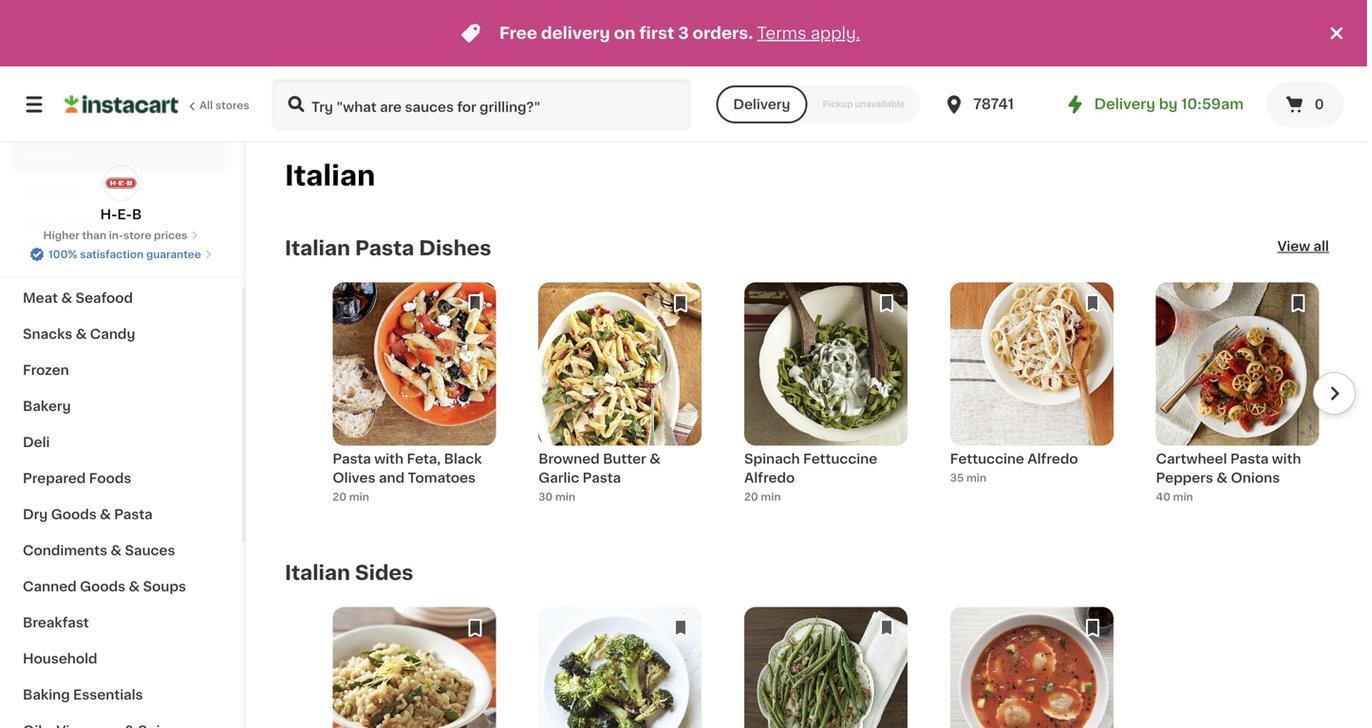 Task type: describe. For each thing, give the bounding box(es) containing it.
butter
[[603, 452, 646, 466]]

fettuccine alfredo
[[950, 452, 1078, 466]]

recipe card group containing fettuccine alfredo
[[950, 282, 1114, 516]]

fettuccine inside 'spinach fettuccine alfredo'
[[803, 452, 878, 466]]

condiments & sauces
[[23, 544, 175, 557]]

78741
[[974, 97, 1014, 111]]

foods
[[89, 472, 131, 485]]

italian sides
[[285, 563, 413, 583]]

delivery by 10:59am
[[1094, 97, 1244, 111]]

pasta with feta, black olives and tomatoes
[[333, 452, 482, 485]]

tomatoes
[[408, 471, 476, 485]]

italian pasta dishes
[[285, 238, 491, 258]]

& inside meat & seafood link
[[61, 292, 72, 305]]

20 min for pasta with feta, black olives and tomatoes
[[333, 492, 369, 502]]

dairy
[[23, 219, 60, 233]]

household link
[[11, 641, 231, 677]]

100% satisfaction guarantee button
[[30, 243, 213, 262]]

78741 button
[[943, 78, 1057, 131]]

100%
[[49, 249, 77, 260]]

stores
[[215, 100, 249, 111]]

canned
[[23, 580, 77, 593]]

on
[[614, 25, 636, 41]]

meat & seafood link
[[11, 280, 231, 316]]

apply.
[[811, 25, 860, 41]]

recipes
[[23, 147, 79, 160]]

terms
[[757, 25, 807, 41]]

satisfaction
[[80, 249, 144, 260]]

sauces
[[125, 544, 175, 557]]

all stores
[[199, 100, 249, 111]]

beverages link
[[11, 244, 231, 280]]

dishes
[[419, 238, 491, 258]]

view all
[[1278, 240, 1329, 253]]

recipe card group containing cartwheel pasta with peppers & onions
[[1156, 282, 1320, 516]]

bakery link
[[11, 388, 231, 424]]

baking essentials link
[[11, 677, 231, 713]]

higher than in-store prices link
[[43, 228, 199, 243]]

snacks & candy
[[23, 328, 135, 341]]

essentials
[[73, 688, 143, 702]]

sides
[[355, 563, 413, 583]]

black
[[444, 452, 482, 466]]

delivery
[[541, 25, 610, 41]]

0 button
[[1267, 82, 1345, 127]]

3
[[678, 25, 689, 41]]

Search field
[[273, 80, 690, 129]]

produce
[[23, 183, 81, 197]]

alfredo inside 'spinach fettuccine alfredo'
[[744, 471, 795, 485]]

higher than in-store prices
[[43, 230, 187, 241]]

than
[[82, 230, 106, 241]]

h-e-b link
[[100, 165, 142, 224]]

seafood
[[76, 292, 133, 305]]

dry goods & pasta link
[[11, 497, 231, 533]]

dry goods & pasta
[[23, 508, 153, 521]]

meat
[[23, 292, 58, 305]]

meat & seafood
[[23, 292, 133, 305]]

by
[[1159, 97, 1178, 111]]

higher
[[43, 230, 80, 241]]

& inside browned butter & garlic pasta
[[650, 452, 661, 466]]

all
[[199, 100, 213, 111]]

candy
[[90, 328, 135, 341]]

prepared foods
[[23, 472, 131, 485]]

min for browned butter & garlic pasta
[[555, 492, 575, 502]]

30
[[539, 492, 553, 502]]

spinach fettuccine alfredo
[[744, 452, 878, 485]]

2 fettuccine from the left
[[950, 452, 1025, 466]]

delivery button
[[716, 85, 808, 123]]

delivery for delivery by 10:59am
[[1094, 97, 1156, 111]]

baking
[[23, 688, 70, 702]]

guarantee
[[146, 249, 201, 260]]

& inside cartwheel pasta with peppers & onions
[[1217, 471, 1228, 485]]

limited time offer region
[[0, 0, 1326, 66]]

condiments & sauces link
[[11, 533, 231, 569]]

canned goods & soups
[[23, 580, 186, 593]]

35
[[950, 473, 964, 483]]

orders.
[[693, 25, 753, 41]]

garlic
[[539, 471, 579, 485]]

recipes link
[[11, 136, 231, 172]]

with inside pasta with feta, black olives and tomatoes
[[374, 452, 404, 466]]

h-e-b logo image
[[103, 165, 139, 201]]

item carousel region
[[285, 282, 1356, 516]]

& inside condiments & sauces link
[[111, 544, 122, 557]]

20 for pasta with feta, black olives and tomatoes
[[333, 492, 347, 502]]

h-
[[100, 208, 117, 221]]

spinach
[[744, 452, 800, 466]]

dairy & eggs link
[[11, 208, 231, 244]]

& inside snacks & candy link
[[76, 328, 87, 341]]

min for spinach fettuccine alfredo
[[761, 492, 781, 502]]

deli
[[23, 436, 50, 449]]

dry
[[23, 508, 48, 521]]

35 min
[[950, 473, 987, 483]]



Task type: locate. For each thing, give the bounding box(es) containing it.
household
[[23, 652, 97, 666]]

& left 'onions'
[[1217, 471, 1228, 485]]

with up 'onions'
[[1272, 452, 1301, 466]]

olives
[[333, 471, 376, 485]]

min right 30 at the bottom of the page
[[555, 492, 575, 502]]

goods for canned
[[80, 580, 125, 593]]

frozen link
[[11, 352, 231, 388]]

pasta inside pasta with feta, black olives and tomatoes
[[333, 452, 371, 466]]

pasta up 'onions'
[[1231, 452, 1269, 466]]

1 vertical spatial goods
[[80, 580, 125, 593]]

delivery down terms
[[733, 98, 790, 111]]

prepared
[[23, 472, 86, 485]]

min down olives
[[349, 492, 369, 502]]

1 horizontal spatial 20
[[744, 492, 758, 502]]

0 vertical spatial alfredo
[[1028, 452, 1078, 466]]

min down peppers
[[1173, 492, 1193, 502]]

h-e-b
[[100, 208, 142, 221]]

min right 35
[[967, 473, 987, 483]]

pasta inside cartwheel pasta with peppers & onions
[[1231, 452, 1269, 466]]

view all link
[[1278, 237, 1329, 260]]

& down 'foods'
[[100, 508, 111, 521]]

20 down olives
[[333, 492, 347, 502]]

& left sauces
[[111, 544, 122, 557]]

deli link
[[11, 424, 231, 461]]

view
[[1278, 240, 1311, 253]]

20 min for spinach fettuccine alfredo
[[744, 492, 781, 502]]

1 horizontal spatial alfredo
[[1028, 452, 1078, 466]]

terms apply. link
[[757, 25, 860, 41]]

goods down prepared foods
[[51, 508, 97, 521]]

peppers
[[1156, 471, 1214, 485]]

recipe card group containing pasta with feta, black olives and tomatoes
[[333, 282, 496, 516]]

delivery
[[1094, 97, 1156, 111], [733, 98, 790, 111]]

goods for dry
[[51, 508, 97, 521]]

30 min
[[539, 492, 575, 502]]

italian
[[285, 162, 375, 189], [285, 238, 350, 258], [285, 563, 350, 583]]

beverages
[[23, 255, 95, 269]]

pasta inside browned butter & garlic pasta
[[583, 471, 621, 485]]

0 horizontal spatial with
[[374, 452, 404, 466]]

min
[[967, 473, 987, 483], [349, 492, 369, 502], [555, 492, 575, 502], [761, 492, 781, 502], [1173, 492, 1193, 502]]

eggs
[[77, 219, 112, 233]]

1 with from the left
[[374, 452, 404, 466]]

None search field
[[272, 78, 692, 131]]

canned goods & soups link
[[11, 569, 231, 605]]

20 down spinach
[[744, 492, 758, 502]]

0 vertical spatial italian
[[285, 162, 375, 189]]

0 horizontal spatial alfredo
[[744, 471, 795, 485]]

1 20 from the left
[[333, 492, 347, 502]]

1 horizontal spatial fettuccine
[[950, 452, 1025, 466]]

in-
[[109, 230, 123, 241]]

10:59am
[[1181, 97, 1244, 111]]

browned butter & garlic pasta
[[539, 452, 661, 485]]

prices
[[154, 230, 187, 241]]

instacart logo image
[[65, 93, 179, 116]]

italian for italian
[[285, 162, 375, 189]]

2 italian from the top
[[285, 238, 350, 258]]

0
[[1315, 98, 1324, 111]]

with inside cartwheel pasta with peppers & onions
[[1272, 452, 1301, 466]]

cartwheel pasta with peppers & onions
[[1156, 452, 1301, 485]]

recipe card group
[[333, 282, 496, 516], [539, 282, 702, 516], [744, 282, 908, 516], [950, 282, 1114, 516], [1156, 282, 1320, 516], [333, 607, 496, 728], [539, 607, 702, 728], [744, 607, 908, 728], [950, 607, 1114, 728]]

& left soups
[[129, 580, 140, 593]]

goods down condiments & sauces
[[80, 580, 125, 593]]

20 for spinach fettuccine alfredo
[[744, 492, 758, 502]]

delivery left "by"
[[1094, 97, 1156, 111]]

dairy & eggs
[[23, 219, 112, 233]]

and
[[379, 471, 405, 485]]

italian for italian sides
[[285, 563, 350, 583]]

with
[[374, 452, 404, 466], [1272, 452, 1301, 466]]

20 min down olives
[[333, 492, 369, 502]]

3 italian from the top
[[285, 563, 350, 583]]

delivery inside button
[[733, 98, 790, 111]]

store
[[123, 230, 151, 241]]

& left eggs
[[63, 219, 74, 233]]

all
[[1314, 240, 1329, 253]]

20 min down spinach
[[744, 492, 781, 502]]

& right meat
[[61, 292, 72, 305]]

delivery by 10:59am link
[[1064, 93, 1244, 116]]

baking essentials
[[23, 688, 143, 702]]

cartwheel
[[1156, 452, 1227, 466]]

prepared foods link
[[11, 461, 231, 497]]

min down spinach
[[761, 492, 781, 502]]

1 horizontal spatial 20 min
[[744, 492, 781, 502]]

2 20 from the left
[[744, 492, 758, 502]]

0 horizontal spatial 20 min
[[333, 492, 369, 502]]

fettuccine
[[803, 452, 878, 466], [950, 452, 1025, 466]]

breakfast
[[23, 616, 89, 630]]

min for cartwheel pasta with peppers & onions
[[1173, 492, 1193, 502]]

& right butter
[[650, 452, 661, 466]]

pasta down prepared foods link
[[114, 508, 153, 521]]

feta,
[[407, 452, 441, 466]]

free
[[499, 25, 537, 41]]

1 horizontal spatial with
[[1272, 452, 1301, 466]]

b
[[132, 208, 142, 221]]

& inside 'canned goods & soups' "link"
[[129, 580, 140, 593]]

2 vertical spatial italian
[[285, 563, 350, 583]]

0 vertical spatial goods
[[51, 508, 97, 521]]

breakfast link
[[11, 605, 231, 641]]

snacks & candy link
[[11, 316, 231, 352]]

service type group
[[716, 85, 920, 123]]

&
[[63, 219, 74, 233], [61, 292, 72, 305], [76, 328, 87, 341], [650, 452, 661, 466], [1217, 471, 1228, 485], [100, 508, 111, 521], [111, 544, 122, 557], [129, 580, 140, 593]]

1 20 min from the left
[[333, 492, 369, 502]]

& left candy
[[76, 328, 87, 341]]

alfredo
[[1028, 452, 1078, 466], [744, 471, 795, 485]]

bakery
[[23, 400, 71, 413]]

fettuccine right spinach
[[803, 452, 878, 466]]

goods
[[51, 508, 97, 521], [80, 580, 125, 593]]

soups
[[143, 580, 186, 593]]

with up and
[[374, 452, 404, 466]]

snacks
[[23, 328, 72, 341]]

delivery for delivery
[[733, 98, 790, 111]]

1 italian from the top
[[285, 162, 375, 189]]

1 fettuccine from the left
[[803, 452, 878, 466]]

2 20 min from the left
[[744, 492, 781, 502]]

recipe card group containing spinach fettuccine alfredo
[[744, 282, 908, 516]]

min for fettuccine alfredo
[[967, 473, 987, 483]]

all stores link
[[65, 78, 251, 131]]

pasta left the dishes
[[355, 238, 414, 258]]

onions
[[1231, 471, 1280, 485]]

condiments
[[23, 544, 107, 557]]

0 horizontal spatial fettuccine
[[803, 452, 878, 466]]

frozen
[[23, 364, 69, 377]]

pasta down butter
[[583, 471, 621, 485]]

free delivery on first 3 orders. terms apply.
[[499, 25, 860, 41]]

pasta up olives
[[333, 452, 371, 466]]

100% satisfaction guarantee
[[49, 249, 201, 260]]

1 vertical spatial italian
[[285, 238, 350, 258]]

0 horizontal spatial 20
[[333, 492, 347, 502]]

& inside dairy & eggs link
[[63, 219, 74, 233]]

0 horizontal spatial delivery
[[733, 98, 790, 111]]

recipe card group containing browned butter & garlic pasta
[[539, 282, 702, 516]]

fettuccine up 35 min
[[950, 452, 1025, 466]]

40
[[1156, 492, 1171, 502]]

2 with from the left
[[1272, 452, 1301, 466]]

pasta
[[355, 238, 414, 258], [333, 452, 371, 466], [1231, 452, 1269, 466], [583, 471, 621, 485], [114, 508, 153, 521]]

first
[[639, 25, 675, 41]]

1 vertical spatial alfredo
[[744, 471, 795, 485]]

min for pasta with feta, black olives and tomatoes
[[349, 492, 369, 502]]

produce link
[[11, 172, 231, 208]]

1 horizontal spatial delivery
[[1094, 97, 1156, 111]]

goods inside "link"
[[80, 580, 125, 593]]

italian for italian pasta dishes
[[285, 238, 350, 258]]

& inside dry goods & pasta link
[[100, 508, 111, 521]]



Task type: vqa. For each thing, say whether or not it's contained in the screenshot.
Alfredo within the Spinach Fettuccine Alfredo
yes



